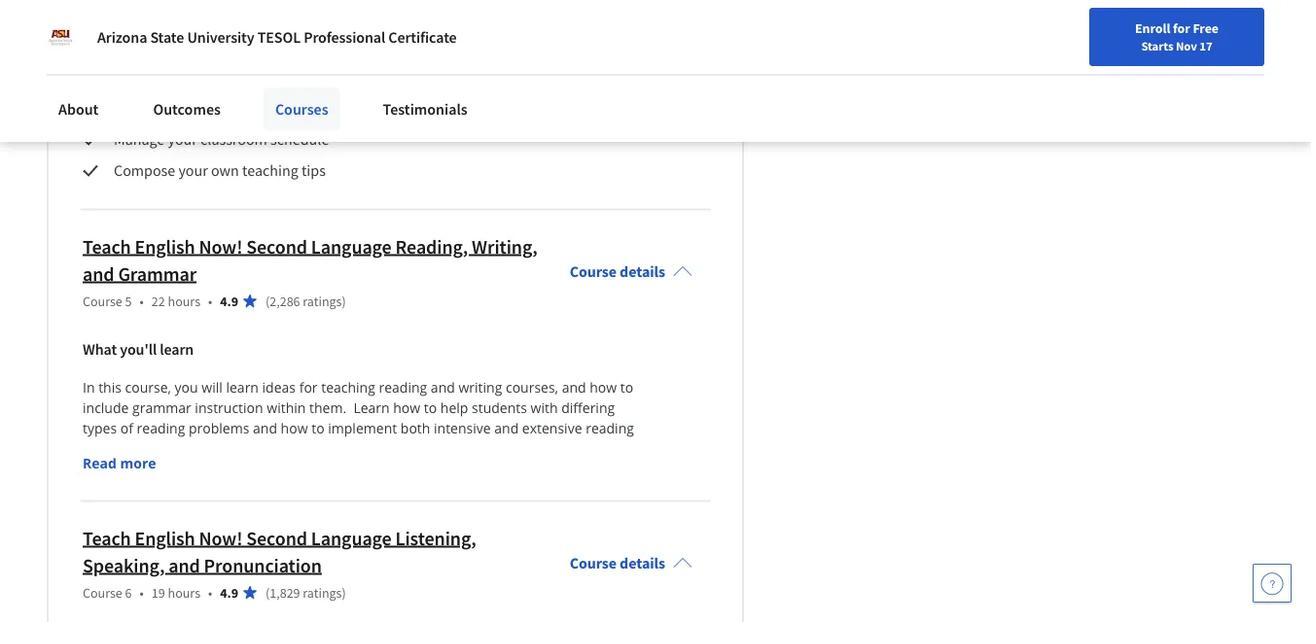 Task type: vqa. For each thing, say whether or not it's contained in the screenshot.
Self-
no



Task type: describe. For each thing, give the bounding box(es) containing it.
4.9 for grammar
[[220, 293, 238, 311]]

teach english with confidence
[[114, 68, 309, 88]]

) for listening,
[[342, 585, 346, 603]]

in
[[83, 379, 95, 397]]

different
[[344, 460, 399, 479]]

for inside "in this course, you will learn ideas for teaching reading and writing courses, and how to include grammar instruction within them.  learn how to help students with differing types of reading problems and how to implement both intensive and extensive reading strategies.  learn strategies to engage students in the stages of writing--pre-writing, writing, and post-writing.  find out about different writing problems that students may encounter.  incorporate grammar through the use of noticing and input enhancement."
[[299, 379, 318, 397]]

2 vertical spatial how
[[281, 420, 308, 438]]

within
[[267, 399, 306, 418]]

• right 19
[[208, 585, 212, 603]]

teach english now! second language listening, speaking, and pronunciation
[[83, 527, 477, 579]]

own
[[211, 162, 239, 181]]

reading,
[[396, 235, 468, 260]]

in
[[386, 440, 398, 459]]

hours for grammar
[[168, 293, 201, 311]]

1 horizontal spatial writing,
[[564, 440, 611, 459]]

you
[[175, 379, 198, 397]]

enhancement.
[[540, 481, 632, 499]]

1 vertical spatial learn
[[160, 341, 194, 360]]

and left input
[[475, 481, 500, 499]]

single
[[299, 99, 337, 119]]

engage
[[277, 440, 323, 459]]

outcomes
[[153, 99, 221, 119]]

teach english now! second language listening, speaking, and pronunciation link
[[83, 527, 477, 579]]

( 2,286 ratings )
[[266, 293, 346, 311]]

) for reading,
[[342, 293, 346, 311]]

0 horizontal spatial reading
[[137, 420, 185, 438]]

pronunciation
[[204, 554, 322, 579]]

0 vertical spatial grammar
[[132, 399, 191, 418]]

6
[[125, 585, 132, 603]]

2 you'll from the top
[[120, 341, 157, 360]]

lesson
[[340, 99, 382, 119]]

outcomes link
[[142, 88, 232, 130]]

teach for teach english with confidence
[[114, 68, 152, 88]]

stages
[[425, 440, 466, 459]]

1 horizontal spatial writing
[[459, 379, 503, 397]]

help
[[441, 399, 469, 418]]

teach english now! second language reading, writing, and grammar
[[83, 235, 538, 287]]

complete
[[170, 99, 231, 119]]

1 a from the left
[[159, 99, 167, 119]]

both
[[401, 420, 431, 438]]

( for grammar
[[266, 293, 270, 311]]

include
[[83, 399, 129, 418]]

writing.
[[193, 460, 241, 479]]

confidence
[[238, 68, 309, 88]]

1 vertical spatial for
[[266, 99, 285, 119]]

0 vertical spatial learn
[[160, 29, 194, 49]]

with inside "in this course, you will learn ideas for teaching reading and writing courses, and how to include grammar instruction within them.  learn how to help students with differing types of reading problems and how to implement both intensive and extensive reading strategies.  learn strategies to engage students in the stages of writing--pre-writing, writing, and post-writing.  find out about different writing problems that students may encounter.  incorporate grammar through the use of noticing and input enhancement."
[[531, 399, 558, 418]]

hours for pronunciation
[[168, 585, 201, 603]]

through
[[300, 481, 351, 499]]

arizona state university image
[[47, 23, 74, 51]]

state
[[150, 27, 184, 47]]

language for listening,
[[311, 527, 392, 551]]

create a complete plan for a single lesson
[[114, 99, 382, 119]]

2 horizontal spatial students
[[544, 460, 599, 479]]

19
[[152, 585, 165, 603]]

tesol
[[258, 27, 301, 47]]

course 6 • 19 hours •
[[83, 585, 212, 603]]

speaking,
[[83, 554, 165, 579]]

0 vertical spatial learn
[[354, 399, 390, 418]]

find
[[248, 460, 275, 479]]

enroll for free starts nov 17
[[1136, 19, 1219, 54]]

17
[[1200, 38, 1213, 54]]

• right 5
[[140, 293, 144, 311]]

help center image
[[1261, 572, 1285, 596]]

differing
[[562, 399, 615, 418]]

writing,
[[472, 235, 538, 260]]

2,286
[[270, 293, 300, 311]]

0 horizontal spatial problems
[[189, 420, 250, 438]]

read more
[[83, 455, 156, 473]]

course details button for teach english now! second language listening, speaking, and pronunciation
[[554, 514, 709, 615]]

details for teach english now! second language reading, writing, and grammar
[[620, 263, 666, 282]]

encounter.
[[83, 481, 152, 499]]

now! for pronunciation
[[199, 527, 243, 551]]

1,829
[[270, 585, 300, 603]]

1 horizontal spatial of
[[405, 481, 418, 499]]

will
[[202, 379, 223, 397]]

types
[[83, 420, 117, 438]]

that
[[514, 460, 540, 479]]

use
[[379, 481, 401, 499]]

22
[[152, 293, 165, 311]]

2 horizontal spatial of
[[470, 440, 482, 459]]

and inside teach english now! second language reading, writing, and grammar
[[83, 262, 114, 287]]

and up 'writing-'
[[495, 420, 519, 438]]

0 horizontal spatial the
[[354, 481, 375, 499]]

instruction
[[195, 399, 263, 418]]

input
[[503, 481, 536, 499]]

professional
[[304, 27, 386, 47]]

to up may
[[621, 379, 634, 397]]

2 horizontal spatial how
[[590, 379, 617, 397]]

-
[[534, 440, 538, 459]]

your for classroom
[[168, 131, 197, 150]]

teaching inside "in this course, you will learn ideas for teaching reading and writing courses, and how to include grammar instruction within them.  learn how to help students with differing types of reading problems and how to implement both intensive and extensive reading strategies.  learn strategies to engage students in the stages of writing--pre-writing, writing, and post-writing.  find out about different writing problems that students may encounter.  incorporate grammar through the use of noticing and input enhancement."
[[321, 379, 376, 397]]

about
[[58, 99, 99, 119]]

listening,
[[396, 527, 477, 551]]

course 5 • 22 hours •
[[83, 293, 212, 311]]

out
[[279, 460, 300, 479]]

enroll
[[1136, 19, 1171, 37]]

manage your classroom schedule
[[114, 131, 329, 150]]

strategies.
[[83, 440, 148, 459]]

coursera image
[[23, 16, 147, 47]]

implement
[[328, 420, 397, 438]]

ideas
[[262, 379, 296, 397]]

arizona
[[97, 27, 147, 47]]

more
[[120, 455, 156, 473]]

testimonials
[[383, 99, 468, 119]]

course,
[[125, 379, 171, 397]]

2 what from the top
[[83, 341, 117, 360]]

english for teach english now! second language reading, writing, and grammar
[[135, 235, 195, 260]]

to up find
[[261, 440, 274, 459]]

arizona state university tesol professional certificate
[[97, 27, 457, 47]]

0 horizontal spatial writing,
[[83, 460, 130, 479]]

plan
[[234, 99, 263, 119]]



Task type: locate. For each thing, give the bounding box(es) containing it.
0 vertical spatial language
[[311, 235, 392, 260]]

learn up "implement"
[[354, 399, 390, 418]]

language inside teach english now! second language listening, speaking, and pronunciation
[[311, 527, 392, 551]]

2 what you'll learn from the top
[[83, 341, 194, 360]]

1 vertical spatial students
[[327, 440, 382, 459]]

how up engage
[[281, 420, 308, 438]]

0 vertical spatial 4.9
[[220, 293, 238, 311]]

the down different
[[354, 481, 375, 499]]

what you'll learn up create
[[83, 29, 194, 49]]

writing up help in the bottom left of the page
[[459, 379, 503, 397]]

strategies
[[195, 440, 257, 459]]

problems down 'writing-'
[[450, 460, 511, 479]]

compose
[[114, 162, 175, 181]]

reading up both
[[379, 379, 427, 397]]

teach for teach english now! second language listening, speaking, and pronunciation
[[83, 527, 131, 551]]

4.9 left the 2,286
[[220, 293, 238, 311]]

in this course, you will learn ideas for teaching reading and writing courses, and how to include grammar instruction within them.  learn how to help students with differing types of reading problems and how to implement both intensive and extensive reading strategies.  learn strategies to engage students in the stages of writing--pre-writing, writing, and post-writing.  find out about different writing problems that students may encounter.  incorporate grammar through the use of noticing and input enhancement.
[[83, 379, 638, 499]]

about
[[303, 460, 341, 479]]

free
[[1194, 19, 1219, 37]]

create
[[114, 99, 156, 119]]

courses link
[[264, 88, 340, 130]]

hours right 19
[[168, 585, 201, 603]]

0 vertical spatial of
[[120, 420, 133, 438]]

2 vertical spatial teach
[[83, 527, 131, 551]]

4.9 for pronunciation
[[220, 585, 238, 603]]

second for pronunciation
[[246, 527, 307, 551]]

now! inside teach english now! second language listening, speaking, and pronunciation
[[199, 527, 243, 551]]

language for reading,
[[311, 235, 392, 260]]

5
[[125, 293, 132, 311]]

0 vertical spatial with
[[206, 68, 234, 88]]

grammar
[[118, 262, 197, 287]]

course details
[[570, 263, 666, 282], [570, 555, 666, 574]]

and up course 5 • 22 hours •
[[83, 262, 114, 287]]

0 horizontal spatial grammar
[[132, 399, 191, 418]]

your for own
[[179, 162, 208, 181]]

1 now! from the top
[[199, 235, 243, 260]]

you'll
[[120, 29, 157, 49], [120, 341, 157, 360]]

0 vertical spatial teach
[[114, 68, 152, 88]]

teaching down schedule
[[242, 162, 299, 181]]

a left single
[[288, 99, 295, 119]]

) down teach english now! second language reading, writing, and grammar
[[342, 293, 346, 311]]

1 horizontal spatial with
[[531, 399, 558, 418]]

this
[[98, 379, 122, 397]]

2 second from the top
[[246, 527, 307, 551]]

( for pronunciation
[[266, 585, 270, 603]]

0 vertical spatial how
[[590, 379, 617, 397]]

and up "differing"
[[562, 379, 587, 397]]

of up strategies.
[[120, 420, 133, 438]]

courses
[[275, 99, 329, 119]]

2 horizontal spatial for
[[1174, 19, 1191, 37]]

1 vertical spatial grammar
[[237, 481, 296, 499]]

a
[[159, 99, 167, 119], [288, 99, 295, 119]]

students down "implement"
[[327, 440, 382, 459]]

1 horizontal spatial how
[[393, 399, 421, 418]]

1 vertical spatial what
[[83, 341, 117, 360]]

1 details from the top
[[620, 263, 666, 282]]

0 horizontal spatial learn
[[155, 440, 192, 459]]

0 vertical spatial you'll
[[120, 29, 157, 49]]

noticing
[[421, 481, 472, 499]]

compose your own teaching tips
[[114, 162, 326, 181]]

teach up speaking, at the bottom left of the page
[[83, 527, 131, 551]]

1 vertical spatial second
[[246, 527, 307, 551]]

1 course details from the top
[[570, 263, 666, 282]]

second inside teach english now! second language reading, writing, and grammar
[[246, 235, 307, 260]]

the right 'in'
[[401, 440, 422, 459]]

1 horizontal spatial a
[[288, 99, 295, 119]]

may
[[602, 460, 630, 479]]

0 horizontal spatial a
[[159, 99, 167, 119]]

with up extensive
[[531, 399, 558, 418]]

course details for teach english now! second language listening, speaking, and pronunciation
[[570, 555, 666, 574]]

0 vertical spatial second
[[246, 235, 307, 260]]

1 vertical spatial the
[[354, 481, 375, 499]]

)
[[342, 293, 346, 311], [342, 585, 346, 603]]

students up enhancement.
[[544, 460, 599, 479]]

extensive
[[522, 420, 583, 438]]

0 horizontal spatial teaching
[[242, 162, 299, 181]]

2 vertical spatial learn
[[226, 379, 259, 397]]

teach english now! second language reading, writing, and grammar link
[[83, 235, 538, 287]]

writing,
[[564, 440, 611, 459], [83, 460, 130, 479]]

and up course 6 • 19 hours •
[[169, 554, 200, 579]]

writing down stages
[[403, 460, 447, 479]]

english up outcomes
[[155, 68, 203, 88]]

certificate
[[389, 27, 457, 47]]

teach inside teach english now! second language listening, speaking, and pronunciation
[[83, 527, 131, 551]]

english inside teach english now! second language listening, speaking, and pronunciation
[[135, 527, 195, 551]]

courses,
[[506, 379, 559, 397]]

language down 'through'
[[311, 527, 392, 551]]

the
[[401, 440, 422, 459], [354, 481, 375, 499]]

for up the them.
[[299, 379, 318, 397]]

0 vertical spatial your
[[168, 131, 197, 150]]

teach for teach english now! second language reading, writing, and grammar
[[83, 235, 131, 260]]

with up "complete"
[[206, 68, 234, 88]]

0 vertical spatial writing,
[[564, 440, 611, 459]]

nov
[[1177, 38, 1198, 54]]

1 vertical spatial writing
[[403, 460, 447, 479]]

now! up pronunciation
[[199, 527, 243, 551]]

1 vertical spatial ratings
[[303, 585, 342, 603]]

to left help in the bottom left of the page
[[424, 399, 437, 418]]

1 vertical spatial with
[[531, 399, 558, 418]]

what you'll learn up course,
[[83, 341, 194, 360]]

1 language from the top
[[311, 235, 392, 260]]

0 vertical spatial now!
[[199, 235, 243, 260]]

2 4.9 from the top
[[220, 585, 238, 603]]

what you'll learn
[[83, 29, 194, 49], [83, 341, 194, 360]]

1 horizontal spatial reading
[[379, 379, 427, 397]]

0 vertical spatial course details button
[[554, 222, 709, 323]]

learn up post-
[[155, 440, 192, 459]]

starts
[[1142, 38, 1174, 54]]

intensive
[[434, 420, 491, 438]]

• right 6
[[140, 585, 144, 603]]

4.9 down pronunciation
[[220, 585, 238, 603]]

0 vertical spatial teaching
[[242, 162, 299, 181]]

and inside teach english now! second language listening, speaking, and pronunciation
[[169, 554, 200, 579]]

and
[[83, 262, 114, 287], [431, 379, 455, 397], [562, 379, 587, 397], [253, 420, 277, 438], [495, 420, 519, 438], [133, 460, 158, 479], [475, 481, 500, 499], [169, 554, 200, 579]]

reading
[[379, 379, 427, 397], [137, 420, 185, 438], [586, 420, 634, 438]]

for inside enroll for free starts nov 17
[[1174, 19, 1191, 37]]

teach up create
[[114, 68, 152, 88]]

1 vertical spatial writing,
[[83, 460, 130, 479]]

you'll up course,
[[120, 341, 157, 360]]

your down outcomes
[[168, 131, 197, 150]]

0 vertical spatial the
[[401, 440, 422, 459]]

writing-
[[486, 440, 534, 459]]

university
[[187, 27, 255, 47]]

1 what from the top
[[83, 29, 117, 49]]

about link
[[47, 88, 110, 130]]

1 vertical spatial your
[[179, 162, 208, 181]]

0 vertical spatial )
[[342, 293, 346, 311]]

0 horizontal spatial for
[[266, 99, 285, 119]]

1 horizontal spatial grammar
[[237, 481, 296, 499]]

0 vertical spatial course details
[[570, 263, 666, 282]]

1 what you'll learn from the top
[[83, 29, 194, 49]]

language inside teach english now! second language reading, writing, and grammar
[[311, 235, 392, 260]]

second for grammar
[[246, 235, 307, 260]]

and left post-
[[133, 460, 158, 479]]

0 vertical spatial ratings
[[303, 293, 342, 311]]

testimonials link
[[371, 88, 480, 130]]

1 vertical spatial course details
[[570, 555, 666, 574]]

language up ( 2,286 ratings )
[[311, 235, 392, 260]]

now! inside teach english now! second language reading, writing, and grammar
[[199, 235, 243, 260]]

1 second from the top
[[246, 235, 307, 260]]

english inside teach english now! second language reading, writing, and grammar
[[135, 235, 195, 260]]

1 vertical spatial english
[[135, 235, 195, 260]]

writing
[[459, 379, 503, 397], [403, 460, 447, 479]]

2 course details from the top
[[570, 555, 666, 574]]

teach up grammar in the left of the page
[[83, 235, 131, 260]]

you'll up create
[[120, 29, 157, 49]]

course details button for teach english now! second language reading, writing, and grammar
[[554, 222, 709, 323]]

writing, down strategies.
[[83, 460, 130, 479]]

) right 1,829
[[342, 585, 346, 603]]

details
[[620, 263, 666, 282], [620, 555, 666, 574]]

(
[[266, 293, 270, 311], [266, 585, 270, 603]]

1 horizontal spatial learn
[[354, 399, 390, 418]]

1 vertical spatial teaching
[[321, 379, 376, 397]]

english up speaking, at the bottom left of the page
[[135, 527, 195, 551]]

schedule
[[271, 131, 329, 150]]

( down teach english now! second language reading, writing, and grammar
[[266, 293, 270, 311]]

1 horizontal spatial students
[[472, 399, 527, 418]]

teach inside teach english now! second language reading, writing, and grammar
[[83, 235, 131, 260]]

problems up strategies
[[189, 420, 250, 438]]

1 vertical spatial what you'll learn
[[83, 341, 194, 360]]

1 horizontal spatial teaching
[[321, 379, 376, 397]]

ratings
[[303, 293, 342, 311], [303, 585, 342, 603]]

1 course details button from the top
[[554, 222, 709, 323]]

2 vertical spatial english
[[135, 527, 195, 551]]

2 vertical spatial students
[[544, 460, 599, 479]]

learn up teach english with confidence
[[160, 29, 194, 49]]

second up pronunciation
[[246, 527, 307, 551]]

2 horizontal spatial reading
[[586, 420, 634, 438]]

0 horizontal spatial of
[[120, 420, 133, 438]]

1 vertical spatial you'll
[[120, 341, 157, 360]]

english up grammar in the left of the page
[[135, 235, 195, 260]]

0 vertical spatial what you'll learn
[[83, 29, 194, 49]]

0 vertical spatial english
[[155, 68, 203, 88]]

writing, up may
[[564, 440, 611, 459]]

how up "differing"
[[590, 379, 617, 397]]

post-
[[161, 460, 193, 479]]

1 hours from the top
[[168, 293, 201, 311]]

how up both
[[393, 399, 421, 418]]

of down intensive
[[470, 440, 482, 459]]

manage
[[114, 131, 165, 150]]

1 4.9 from the top
[[220, 293, 238, 311]]

1 vertical spatial language
[[311, 527, 392, 551]]

None search field
[[277, 12, 511, 51]]

0 vertical spatial (
[[266, 293, 270, 311]]

learn inside "in this course, you will learn ideas for teaching reading and writing courses, and how to include grammar instruction within them.  learn how to help students with differing types of reading problems and how to implement both intensive and extensive reading strategies.  learn strategies to engage students in the stages of writing--pre-writing, writing, and post-writing.  find out about different writing problems that students may encounter.  incorporate grammar through the use of noticing and input enhancement."
[[226, 379, 259, 397]]

for up nov
[[1174, 19, 1191, 37]]

tips
[[302, 162, 326, 181]]

learn up you at left bottom
[[160, 341, 194, 360]]

0 horizontal spatial writing
[[403, 460, 447, 479]]

of right use
[[405, 481, 418, 499]]

ratings for listening,
[[303, 585, 342, 603]]

hours
[[168, 293, 201, 311], [168, 585, 201, 603]]

learn up "instruction"
[[226, 379, 259, 397]]

english for teach english now! second language listening, speaking, and pronunciation
[[135, 527, 195, 551]]

them.
[[309, 399, 347, 418]]

• right 22 at the left of page
[[208, 293, 212, 311]]

1 vertical spatial 4.9
[[220, 585, 238, 603]]

2 details from the top
[[620, 555, 666, 574]]

read
[[83, 455, 117, 473]]

1 vertical spatial course details button
[[554, 514, 709, 615]]

grammar down course,
[[132, 399, 191, 418]]

course details button
[[554, 222, 709, 323], [554, 514, 709, 615]]

students down courses,
[[472, 399, 527, 418]]

0 vertical spatial students
[[472, 399, 527, 418]]

1 vertical spatial details
[[620, 555, 666, 574]]

details for teach english now! second language listening, speaking, and pronunciation
[[620, 555, 666, 574]]

grammar down find
[[237, 481, 296, 499]]

what right the "arizona state university" image
[[83, 29, 117, 49]]

ratings right the 2,286
[[303, 293, 342, 311]]

1 you'll from the top
[[120, 29, 157, 49]]

hours right 22 at the left of page
[[168, 293, 201, 311]]

english
[[155, 68, 203, 88], [135, 235, 195, 260], [135, 527, 195, 551]]

1 vertical spatial )
[[342, 585, 346, 603]]

2 a from the left
[[288, 99, 295, 119]]

1 vertical spatial how
[[393, 399, 421, 418]]

pre-
[[538, 440, 564, 459]]

0 vertical spatial writing
[[459, 379, 503, 397]]

2 course details button from the top
[[554, 514, 709, 615]]

( 1,829 ratings )
[[266, 585, 346, 603]]

•
[[140, 293, 144, 311], [208, 293, 212, 311], [140, 585, 144, 603], [208, 585, 212, 603]]

second up the 2,286
[[246, 235, 307, 260]]

and up help in the bottom left of the page
[[431, 379, 455, 397]]

reading down "differing"
[[586, 420, 634, 438]]

now! down the compose your own teaching tips
[[199, 235, 243, 260]]

0 vertical spatial details
[[620, 263, 666, 282]]

1 ( from the top
[[266, 293, 270, 311]]

1 vertical spatial (
[[266, 585, 270, 603]]

2 language from the top
[[311, 527, 392, 551]]

classroom
[[201, 131, 268, 150]]

2 vertical spatial of
[[405, 481, 418, 499]]

( down pronunciation
[[266, 585, 270, 603]]

2 now! from the top
[[199, 527, 243, 551]]

your left the own
[[179, 162, 208, 181]]

1 vertical spatial now!
[[199, 527, 243, 551]]

1 vertical spatial learn
[[155, 440, 192, 459]]

your
[[168, 131, 197, 150], [179, 162, 208, 181]]

0 vertical spatial hours
[[168, 293, 201, 311]]

1 vertical spatial problems
[[450, 460, 511, 479]]

0 vertical spatial problems
[[189, 420, 250, 438]]

1 horizontal spatial for
[[299, 379, 318, 397]]

0 vertical spatial for
[[1174, 19, 1191, 37]]

1 vertical spatial of
[[470, 440, 482, 459]]

1 vertical spatial teach
[[83, 235, 131, 260]]

to down the them.
[[312, 420, 325, 438]]

0 horizontal spatial students
[[327, 440, 382, 459]]

show notifications image
[[1105, 24, 1128, 48]]

second
[[246, 235, 307, 260], [246, 527, 307, 551]]

language
[[311, 235, 392, 260], [311, 527, 392, 551]]

with
[[206, 68, 234, 88], [531, 399, 558, 418]]

reading up more
[[137, 420, 185, 438]]

of
[[120, 420, 133, 438], [470, 440, 482, 459], [405, 481, 418, 499]]

course
[[570, 263, 617, 282], [83, 293, 122, 311], [570, 555, 617, 574], [83, 585, 122, 603]]

2 ratings from the top
[[303, 585, 342, 603]]

4.9
[[220, 293, 238, 311], [220, 585, 238, 603]]

1 horizontal spatial problems
[[450, 460, 511, 479]]

2 ) from the top
[[342, 585, 346, 603]]

0 horizontal spatial with
[[206, 68, 234, 88]]

for right plan
[[266, 99, 285, 119]]

read more button
[[83, 454, 156, 474]]

and down within
[[253, 420, 277, 438]]

ratings for reading,
[[303, 293, 342, 311]]

course details for teach english now! second language reading, writing, and grammar
[[570, 263, 666, 282]]

now! for grammar
[[199, 235, 243, 260]]

0 vertical spatial what
[[83, 29, 117, 49]]

1 horizontal spatial the
[[401, 440, 422, 459]]

1 ratings from the top
[[303, 293, 342, 311]]

2 ( from the top
[[266, 585, 270, 603]]

1 vertical spatial hours
[[168, 585, 201, 603]]

what up this
[[83, 341, 117, 360]]

2 hours from the top
[[168, 585, 201, 603]]

2 vertical spatial for
[[299, 379, 318, 397]]

grammar
[[132, 399, 191, 418], [237, 481, 296, 499]]

second inside teach english now! second language listening, speaking, and pronunciation
[[246, 527, 307, 551]]

0 horizontal spatial how
[[281, 420, 308, 438]]

teaching up the them.
[[321, 379, 376, 397]]

menu item
[[959, 19, 1084, 83]]

english for teach english with confidence
[[155, 68, 203, 88]]

incorporate
[[159, 481, 234, 499]]

ratings right 1,829
[[303, 585, 342, 603]]

a right create
[[159, 99, 167, 119]]

1 ) from the top
[[342, 293, 346, 311]]



